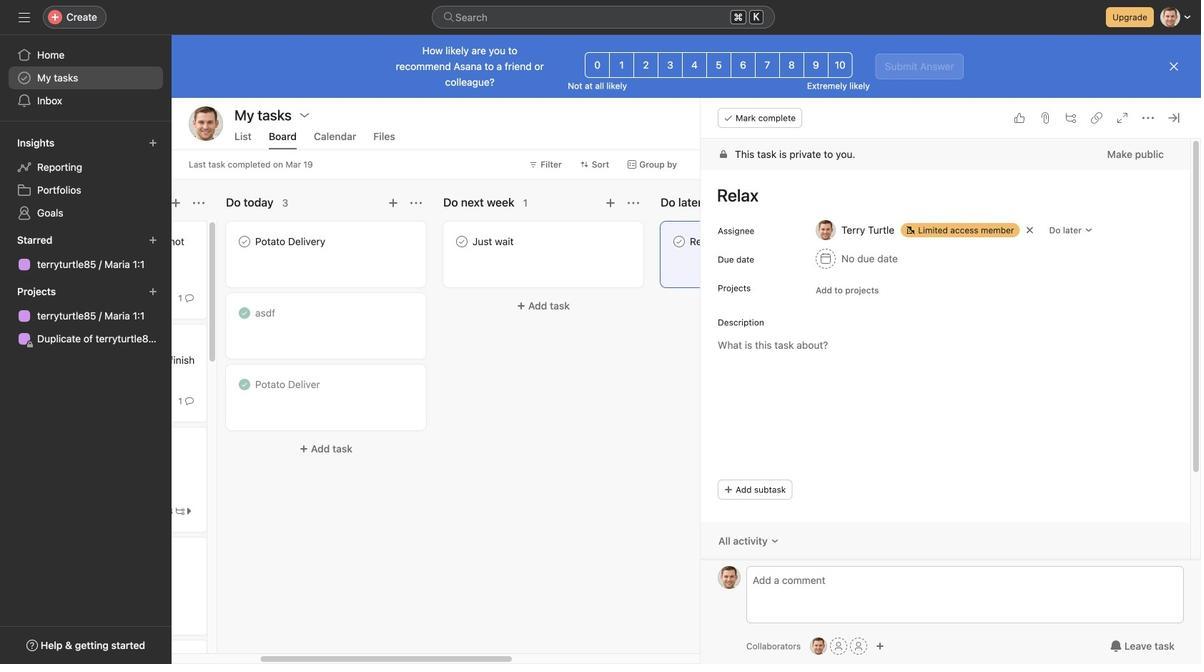Task type: vqa. For each thing, say whether or not it's contained in the screenshot.
Completed image
yes



Task type: locate. For each thing, give the bounding box(es) containing it.
1 horizontal spatial more section actions image
[[411, 197, 422, 209]]

main content
[[701, 139, 1191, 665]]

0 likes. click to like this task image
[[1014, 112, 1026, 124]]

2 completed image from the top
[[236, 376, 253, 393]]

1 add task image from the left
[[170, 197, 182, 209]]

1 horizontal spatial add task image
[[388, 197, 399, 209]]

Task Name text field
[[708, 179, 1174, 212]]

dismiss image
[[1169, 61, 1180, 72]]

remove assignee image
[[1026, 226, 1035, 235]]

3 more section actions image from the left
[[628, 197, 640, 209]]

option group
[[585, 52, 853, 78]]

None radio
[[585, 52, 610, 78], [610, 52, 635, 78], [634, 52, 659, 78], [683, 52, 708, 78], [707, 52, 732, 78], [755, 52, 780, 78], [804, 52, 829, 78], [828, 52, 853, 78], [585, 52, 610, 78], [610, 52, 635, 78], [634, 52, 659, 78], [683, 52, 708, 78], [707, 52, 732, 78], [755, 52, 780, 78], [804, 52, 829, 78], [828, 52, 853, 78]]

view profile settings image
[[189, 107, 223, 141]]

1 vertical spatial 1 comment image
[[185, 397, 194, 406]]

0 horizontal spatial more section actions image
[[193, 197, 205, 209]]

2 add task image from the left
[[388, 197, 399, 209]]

0 horizontal spatial add task image
[[170, 197, 182, 209]]

0 horizontal spatial add or remove collaborators image
[[811, 638, 828, 655]]

insights element
[[0, 130, 172, 227]]

add or remove collaborators image
[[811, 638, 828, 655], [876, 642, 885, 651]]

mark complete image
[[236, 233, 253, 250], [454, 233, 471, 250]]

completed image
[[236, 305, 253, 322], [236, 376, 253, 393]]

0 horizontal spatial mark complete image
[[236, 233, 253, 250]]

main content inside relax dialog
[[701, 139, 1191, 665]]

2 more section actions image from the left
[[411, 197, 422, 209]]

more section actions image
[[193, 197, 205, 209], [411, 197, 422, 209], [628, 197, 640, 209]]

1 horizontal spatial mark complete checkbox
[[671, 233, 688, 250]]

hide sidebar image
[[19, 11, 30, 23]]

new project or portfolio image
[[149, 288, 157, 296]]

new insights image
[[149, 139, 157, 147]]

1 comment image
[[185, 294, 194, 303], [185, 397, 194, 406]]

completed image for completed checkbox
[[236, 376, 253, 393]]

Mark complete checkbox
[[454, 233, 471, 250], [671, 233, 688, 250]]

starred element
[[0, 227, 172, 279]]

add task image
[[605, 197, 617, 209]]

1 horizontal spatial mark complete image
[[454, 233, 471, 250]]

Search tasks, projects, and more text field
[[432, 6, 775, 29]]

Mark complete checkbox
[[236, 233, 253, 250]]

None radio
[[658, 52, 683, 78], [731, 52, 756, 78], [780, 52, 805, 78], [658, 52, 683, 78], [731, 52, 756, 78], [780, 52, 805, 78]]

2 mark complete image from the left
[[454, 233, 471, 250]]

None field
[[432, 6, 775, 29]]

0 vertical spatial 1 comment image
[[185, 294, 194, 303]]

1 completed image from the top
[[236, 305, 253, 322]]

0 vertical spatial completed image
[[236, 305, 253, 322]]

projects element
[[0, 279, 172, 353]]

0 horizontal spatial mark complete checkbox
[[454, 233, 471, 250]]

1 mark complete image from the left
[[236, 233, 253, 250]]

more actions for this task image
[[1143, 112, 1155, 124]]

completed image for completed option
[[236, 305, 253, 322]]

global element
[[0, 35, 172, 121]]

2 horizontal spatial more section actions image
[[628, 197, 640, 209]]

1 vertical spatial completed image
[[236, 376, 253, 393]]

add task image
[[170, 197, 182, 209], [388, 197, 399, 209]]



Task type: describe. For each thing, give the bounding box(es) containing it.
add subtask image
[[1066, 112, 1077, 124]]

show options image
[[299, 109, 310, 121]]

2 mark complete checkbox from the left
[[671, 233, 688, 250]]

Completed checkbox
[[236, 305, 253, 322]]

full screen image
[[1117, 112, 1129, 124]]

1 more section actions image from the left
[[193, 197, 205, 209]]

more section actions image for mark complete icon corresponding to mark complete checkbox
[[411, 197, 422, 209]]

more section actions image for mark complete icon for 2nd mark complete option from right
[[628, 197, 640, 209]]

mark complete image for mark complete checkbox
[[236, 233, 253, 250]]

add items to starred image
[[149, 236, 157, 245]]

open user profile image
[[718, 567, 741, 589]]

mark complete image
[[671, 233, 688, 250]]

1 horizontal spatial add or remove collaborators image
[[876, 642, 885, 651]]

1 1 comment image from the top
[[185, 294, 194, 303]]

2 1 comment image from the top
[[185, 397, 194, 406]]

close details image
[[1169, 112, 1180, 124]]

1 mark complete checkbox from the left
[[454, 233, 471, 250]]

mark complete image for 2nd mark complete option from right
[[454, 233, 471, 250]]

relax dialog
[[701, 98, 1202, 665]]

Completed checkbox
[[236, 376, 253, 393]]

copy task link image
[[1092, 112, 1103, 124]]



